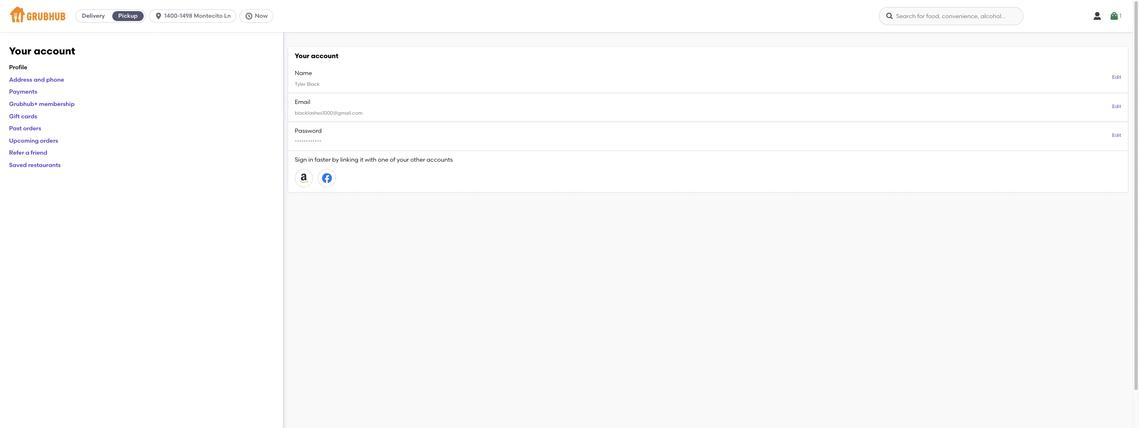 Task type: locate. For each thing, give the bounding box(es) containing it.
orders
[[23, 125, 41, 132], [40, 137, 58, 144]]

0 vertical spatial edit
[[1113, 75, 1122, 80]]

0 horizontal spatial svg image
[[155, 12, 163, 20]]

your up name
[[295, 52, 310, 60]]

0 horizontal spatial account
[[34, 45, 75, 57]]

grubhub+ membership link
[[9, 101, 75, 108]]

2 edit button from the top
[[1113, 103, 1122, 110]]

now
[[255, 12, 268, 19]]

orders for past orders
[[23, 125, 41, 132]]

1 edit button from the top
[[1113, 74, 1122, 81]]

svg image left 1400-
[[155, 12, 163, 20]]

1400-
[[164, 12, 180, 19]]

refer a friend link
[[9, 150, 47, 157]]

login with amazon image
[[299, 174, 309, 184]]

0 horizontal spatial your account
[[9, 45, 75, 57]]

1400-1498 montecito ln button
[[149, 9, 240, 23]]

svg image inside 1 button
[[1110, 11, 1120, 21]]

your account up and
[[9, 45, 75, 57]]

account
[[34, 45, 75, 57], [311, 52, 339, 60]]

your account inside form
[[295, 52, 339, 60]]

Search for food, convenience, alcohol... search field
[[879, 7, 1024, 25]]

2 edit from the top
[[1113, 104, 1122, 109]]

orders up friend
[[40, 137, 58, 144]]

2 horizontal spatial svg image
[[1110, 11, 1120, 21]]

refer a friend
[[9, 150, 47, 157]]

svg image
[[1110, 11, 1120, 21], [245, 12, 253, 20], [886, 12, 894, 20]]

profile
[[9, 64, 27, 71]]

svg image inside now button
[[245, 12, 253, 20]]

1 horizontal spatial account
[[311, 52, 339, 60]]

svg image left 1 button
[[1093, 11, 1103, 21]]

svg image
[[1093, 11, 1103, 21], [155, 12, 163, 20]]

account up name
[[311, 52, 339, 60]]

accounts
[[427, 157, 453, 164]]

edit for password
[[1113, 133, 1122, 138]]

edit
[[1113, 75, 1122, 80], [1113, 104, 1122, 109], [1113, 133, 1122, 138]]

2 vertical spatial edit
[[1113, 133, 1122, 138]]

membership
[[39, 101, 75, 108]]

upcoming orders
[[9, 137, 58, 144]]

your account up name
[[295, 52, 339, 60]]

one
[[378, 157, 389, 164]]

0 vertical spatial orders
[[23, 125, 41, 132]]

now button
[[240, 9, 277, 23]]

1400-1498 montecito ln
[[164, 12, 231, 19]]

of
[[390, 157, 396, 164]]

friend
[[31, 150, 47, 157]]

delivery button
[[76, 9, 111, 23]]

edit button
[[1113, 74, 1122, 81], [1113, 103, 1122, 110], [1113, 132, 1122, 139]]

in
[[308, 157, 313, 164]]

0 vertical spatial edit button
[[1113, 74, 1122, 81]]

email
[[295, 99, 310, 106]]

your
[[9, 45, 31, 57], [295, 52, 310, 60]]

orders up "upcoming orders" link
[[23, 125, 41, 132]]

2 vertical spatial edit button
[[1113, 132, 1122, 139]]

1 horizontal spatial your account
[[295, 52, 339, 60]]

1 vertical spatial edit button
[[1113, 103, 1122, 110]]

phone
[[46, 76, 64, 83]]

0 horizontal spatial svg image
[[245, 12, 253, 20]]

3 edit button from the top
[[1113, 132, 1122, 139]]

1 horizontal spatial your
[[295, 52, 310, 60]]

pickup
[[118, 12, 138, 19]]

your account
[[9, 45, 75, 57], [295, 52, 339, 60]]

cards
[[21, 113, 37, 120]]

gift cards
[[9, 113, 37, 120]]

account up the phone in the left of the page
[[34, 45, 75, 57]]

3 edit from the top
[[1113, 133, 1122, 138]]

past orders link
[[9, 125, 41, 132]]

svg image inside '1400-1498 montecito ln' button
[[155, 12, 163, 20]]

blacklashes1000@gmail.com
[[295, 110, 363, 116]]

your up profile
[[9, 45, 31, 57]]

1 vertical spatial orders
[[40, 137, 58, 144]]

payments link
[[9, 89, 37, 96]]

by
[[332, 157, 339, 164]]

1 edit from the top
[[1113, 75, 1122, 80]]

1 vertical spatial edit
[[1113, 104, 1122, 109]]

profile link
[[9, 64, 27, 71]]

1498
[[180, 12, 193, 19]]

pickup button
[[111, 9, 145, 23]]

1 horizontal spatial svg image
[[1093, 11, 1103, 21]]

ln
[[224, 12, 231, 19]]

refer
[[9, 150, 24, 157]]

with
[[365, 157, 377, 164]]

upcoming
[[9, 137, 39, 144]]



Task type: describe. For each thing, give the bounding box(es) containing it.
address and phone link
[[9, 76, 64, 83]]

sign
[[295, 157, 307, 164]]

your
[[397, 157, 409, 164]]

other
[[410, 157, 425, 164]]

saved restaurants
[[9, 162, 61, 169]]

address
[[9, 76, 32, 83]]

name
[[295, 70, 312, 77]]

************
[[295, 139, 321, 145]]

sign in faster by linking it with one of your other accounts
[[295, 157, 453, 164]]

orders for upcoming orders
[[40, 137, 58, 144]]

linking
[[340, 157, 359, 164]]

edit button for password
[[1113, 132, 1122, 139]]

gift cards link
[[9, 113, 37, 120]]

payments
[[9, 89, 37, 96]]

upcoming orders link
[[9, 137, 58, 144]]

address and phone
[[9, 76, 64, 83]]

password
[[295, 128, 322, 135]]

svg image for now
[[245, 12, 253, 20]]

tyler
[[295, 81, 306, 87]]

login with facebook image
[[322, 174, 332, 184]]

and
[[34, 76, 45, 83]]

grubhub+
[[9, 101, 38, 108]]

past orders
[[9, 125, 41, 132]]

montecito
[[194, 12, 223, 19]]

restaurants
[[28, 162, 61, 169]]

account inside form
[[311, 52, 339, 60]]

gift
[[9, 113, 20, 120]]

svg image for 1
[[1110, 11, 1120, 21]]

0 horizontal spatial your
[[9, 45, 31, 57]]

saved restaurants link
[[9, 162, 61, 169]]

past
[[9, 125, 22, 132]]

1 button
[[1110, 9, 1122, 24]]

black
[[307, 81, 320, 87]]

saved
[[9, 162, 27, 169]]

edit for name
[[1113, 75, 1122, 80]]

it
[[360, 157, 364, 164]]

a
[[25, 150, 29, 157]]

your inside form
[[295, 52, 310, 60]]

tyler black
[[295, 81, 320, 87]]

faster
[[315, 157, 331, 164]]

1
[[1120, 12, 1122, 19]]

edit button for name
[[1113, 74, 1122, 81]]

delivery
[[82, 12, 105, 19]]

grubhub+ membership
[[9, 101, 75, 108]]

edit for email
[[1113, 104, 1122, 109]]

1 horizontal spatial svg image
[[886, 12, 894, 20]]

main navigation navigation
[[0, 0, 1133, 32]]

your account form
[[288, 47, 1128, 193]]

edit button for email
[[1113, 103, 1122, 110]]



Task type: vqa. For each thing, say whether or not it's contained in the screenshot.
"Refer"
yes



